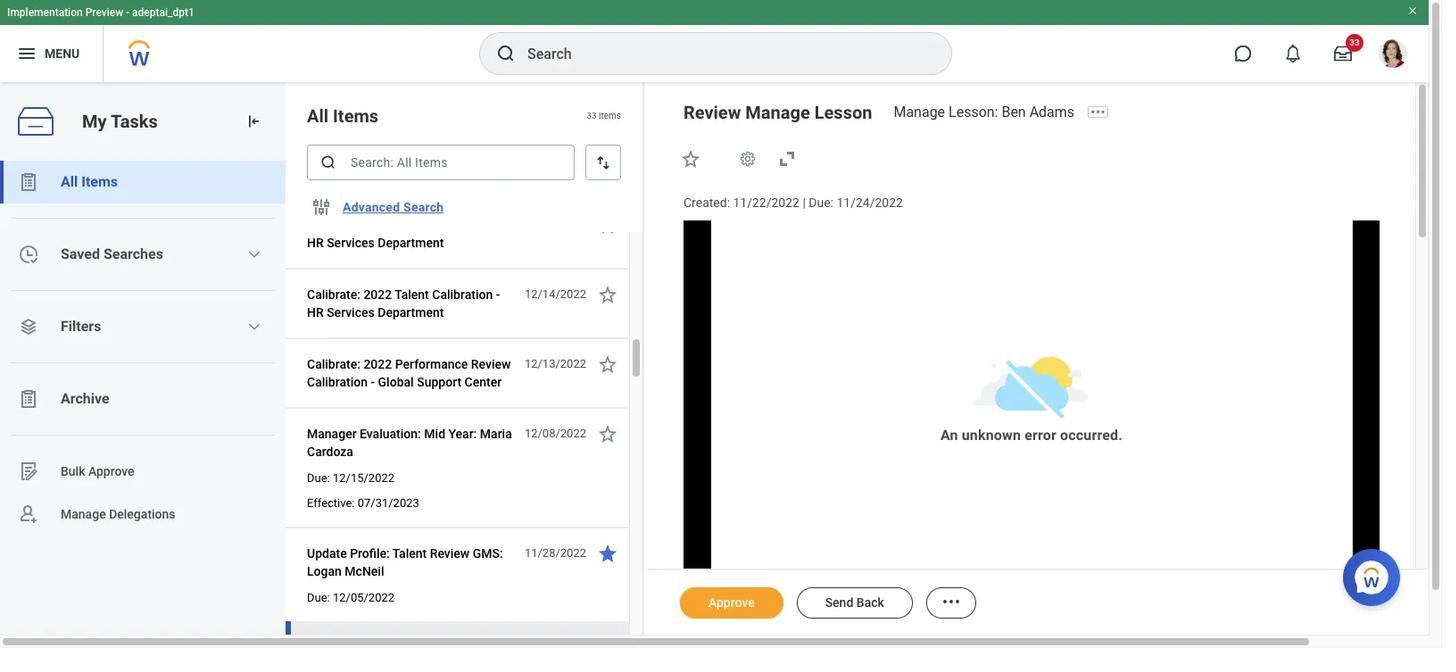 Task type: locate. For each thing, give the bounding box(es) containing it.
1 vertical spatial search image
[[320, 154, 337, 171]]

star image right 12/08/2022 at left
[[597, 423, 619, 445]]

2 2022 from the top
[[364, 287, 392, 302]]

0 horizontal spatial all
[[61, 173, 78, 190]]

2 department from the top
[[378, 305, 444, 320]]

12/14/2022
[[525, 287, 586, 301]]

calibrate: for 12/14/2022
[[307, 287, 361, 302]]

tasks
[[111, 110, 158, 132]]

calibration up manager
[[307, 375, 368, 389]]

implementation
[[7, 6, 83, 19]]

33 left 'profile logan mcneil' icon
[[1350, 37, 1360, 47]]

talent up performance
[[395, 287, 429, 302]]

2 vertical spatial due:
[[307, 591, 330, 604]]

1 vertical spatial items
[[81, 173, 118, 190]]

calibrate:
[[307, 218, 361, 232], [307, 287, 361, 302], [307, 357, 361, 371]]

- right preview
[[126, 6, 130, 19]]

0 vertical spatial calibrate: 2022 talent calibration - hr services department
[[307, 218, 500, 250]]

manager evaluation: mid year: maria cardoza button
[[307, 423, 515, 462]]

1 horizontal spatial all
[[307, 105, 329, 127]]

configure image
[[311, 196, 332, 218]]

talent right profile:
[[393, 546, 427, 561]]

1 vertical spatial talent
[[395, 287, 429, 302]]

0 vertical spatial chevron down image
[[248, 247, 262, 262]]

manage down bulk
[[61, 507, 106, 521]]

0 vertical spatial talent
[[395, 218, 429, 232]]

due: up effective:
[[307, 471, 330, 485]]

2 star image from the top
[[597, 423, 619, 445]]

back
[[857, 595, 884, 610]]

created: 11/22/2022 | due: 11/24/2022
[[684, 195, 903, 210]]

33 for 33
[[1350, 37, 1360, 47]]

chevron down image for saved searches
[[248, 247, 262, 262]]

chevron down image for filters
[[248, 320, 262, 334]]

0 vertical spatial calibrate: 2022 talent calibration - hr services department button
[[307, 214, 515, 253]]

menu banner
[[0, 0, 1429, 82]]

send back
[[825, 595, 884, 610]]

list
[[0, 161, 286, 536]]

1 services from the top
[[327, 236, 375, 250]]

0 vertical spatial items
[[333, 105, 378, 127]]

due: right |
[[809, 195, 834, 210]]

11/28/2022
[[525, 546, 586, 560]]

calibrate: up manager
[[307, 357, 361, 371]]

calibrate: inside calibrate: 2022 performance review calibration - global support center
[[307, 357, 361, 371]]

department up performance
[[378, 305, 444, 320]]

1 chevron down image from the top
[[248, 247, 262, 262]]

1 horizontal spatial all items
[[307, 105, 378, 127]]

all
[[307, 105, 329, 127], [61, 173, 78, 190]]

calibrate: 2022 talent calibration - hr services department button down search: all items text box
[[307, 214, 515, 253]]

review
[[684, 102, 741, 123], [471, 357, 511, 371], [430, 546, 470, 561]]

filters button
[[0, 305, 286, 348]]

clipboard image for archive
[[18, 388, 39, 410]]

2 vertical spatial review
[[430, 546, 470, 561]]

0 horizontal spatial 33
[[587, 111, 597, 121]]

1 vertical spatial calibrate: 2022 talent calibration - hr services department button
[[307, 284, 515, 323]]

update
[[307, 546, 347, 561]]

due:
[[809, 195, 834, 210], [307, 471, 330, 485], [307, 591, 330, 604]]

all right transformation import 'image'
[[307, 105, 329, 127]]

1 vertical spatial all
[[61, 173, 78, 190]]

1 vertical spatial due:
[[307, 471, 330, 485]]

send back button
[[797, 587, 913, 619]]

transformation import image
[[245, 112, 262, 130]]

2 calibrate: from the top
[[307, 287, 361, 302]]

manage inside my tasks element
[[61, 507, 106, 521]]

calibrate: 2022 performance review calibration - global support center
[[307, 357, 511, 389]]

due: down logan
[[307, 591, 330, 604]]

hr
[[307, 236, 324, 250], [307, 305, 324, 320]]

talent
[[395, 218, 429, 232], [395, 287, 429, 302], [393, 546, 427, 561]]

2 vertical spatial talent
[[393, 546, 427, 561]]

approve button
[[680, 587, 783, 619]]

my
[[82, 110, 107, 132]]

department
[[378, 236, 444, 250], [378, 305, 444, 320]]

star image
[[680, 148, 702, 170], [597, 214, 619, 236], [597, 284, 619, 305], [597, 543, 619, 564]]

33
[[1350, 37, 1360, 47], [587, 111, 597, 121]]

1 vertical spatial hr
[[307, 305, 324, 320]]

update profile: talent review gms: logan mcneil
[[307, 546, 503, 578]]

0 vertical spatial star image
[[597, 353, 619, 375]]

adams
[[1030, 104, 1075, 120]]

0 vertical spatial 2022
[[364, 218, 392, 232]]

2022 inside calibrate: 2022 performance review calibration - global support center
[[364, 357, 392, 371]]

Search Workday  search field
[[528, 34, 915, 73]]

1 vertical spatial calibration
[[432, 287, 493, 302]]

0 vertical spatial search image
[[495, 43, 517, 64]]

- left global
[[371, 375, 375, 389]]

saved searches button
[[0, 233, 286, 276]]

support
[[417, 375, 462, 389]]

chevron down image
[[248, 247, 262, 262], [248, 320, 262, 334]]

0 horizontal spatial items
[[81, 173, 118, 190]]

star image right 12/13/2022
[[597, 353, 619, 375]]

0 vertical spatial all items
[[307, 105, 378, 127]]

calibrate: 2022 talent calibration - hr services department
[[307, 218, 500, 250], [307, 287, 500, 320]]

calibrate: 2022 performance review calibration - global support center button
[[307, 353, 515, 393]]

0 vertical spatial calibration
[[432, 218, 493, 232]]

2 horizontal spatial manage
[[894, 104, 945, 120]]

calibrate: down configure image
[[307, 287, 361, 302]]

33 button
[[1324, 34, 1364, 73]]

3 calibrate: from the top
[[307, 357, 361, 371]]

1 vertical spatial 2022
[[364, 287, 392, 302]]

0 horizontal spatial approve
[[88, 464, 134, 478]]

manage up fullscreen icon
[[746, 102, 810, 123]]

manage left lesson:
[[894, 104, 945, 120]]

items
[[333, 105, 378, 127], [81, 173, 118, 190]]

0 vertical spatial department
[[378, 236, 444, 250]]

menu button
[[0, 25, 103, 82]]

calibrate: 2022 talent calibration - hr services department button
[[307, 214, 515, 253], [307, 284, 515, 323]]

an
[[941, 427, 958, 444]]

searches
[[103, 245, 163, 262]]

0 horizontal spatial review
[[430, 546, 470, 561]]

clipboard image inside all items button
[[18, 171, 39, 193]]

item list element
[[286, 82, 644, 648]]

review up gear image
[[684, 102, 741, 123]]

33 inside button
[[1350, 37, 1360, 47]]

calibration down "search"
[[432, 218, 493, 232]]

update profile: talent review gms: logan mcneil button
[[307, 543, 515, 582]]

profile logan mcneil image
[[1379, 39, 1408, 71]]

calibration
[[432, 218, 493, 232], [432, 287, 493, 302], [307, 375, 368, 389]]

all inside button
[[61, 173, 78, 190]]

1 vertical spatial approve
[[709, 595, 755, 610]]

1 calibrate: 2022 talent calibration - hr services department button from the top
[[307, 214, 515, 253]]

0 vertical spatial review
[[684, 102, 741, 123]]

1 clipboard image from the top
[[18, 171, 39, 193]]

33 inside item list element
[[587, 111, 597, 121]]

0 horizontal spatial all items
[[61, 173, 118, 190]]

clipboard image left archive at bottom
[[18, 388, 39, 410]]

2 vertical spatial 2022
[[364, 357, 392, 371]]

1 horizontal spatial search image
[[495, 43, 517, 64]]

33 items
[[587, 111, 621, 121]]

0 vertical spatial services
[[327, 236, 375, 250]]

review inside update profile: talent review gms: logan mcneil
[[430, 546, 470, 561]]

2022 down advanced
[[364, 218, 392, 232]]

lesson:
[[949, 104, 998, 120]]

3 2022 from the top
[[364, 357, 392, 371]]

- left 12/14/2022
[[496, 287, 500, 302]]

1 vertical spatial all items
[[61, 173, 118, 190]]

0 horizontal spatial manage
[[61, 507, 106, 521]]

saved searches
[[61, 245, 163, 262]]

2 clipboard image from the top
[[18, 388, 39, 410]]

2 horizontal spatial review
[[684, 102, 741, 123]]

1 horizontal spatial approve
[[709, 595, 755, 610]]

rename image
[[18, 461, 39, 482]]

advanced
[[343, 200, 400, 214]]

manage for manage delegations
[[61, 507, 106, 521]]

year:
[[449, 427, 477, 441]]

star image down the sort image
[[597, 214, 619, 236]]

2 calibrate: 2022 talent calibration - hr services department button from the top
[[307, 284, 515, 323]]

review left gms:
[[430, 546, 470, 561]]

services
[[327, 236, 375, 250], [327, 305, 375, 320]]

close environment banner image
[[1408, 5, 1418, 16]]

approve
[[88, 464, 134, 478], [709, 595, 755, 610]]

-
[[126, 6, 130, 19], [496, 218, 500, 232], [496, 287, 500, 302], [371, 375, 375, 389]]

07/31/2023
[[358, 496, 419, 510]]

star image
[[597, 353, 619, 375], [597, 423, 619, 445]]

services down advanced
[[327, 236, 375, 250]]

search image
[[495, 43, 517, 64], [320, 154, 337, 171]]

0 vertical spatial hr
[[307, 236, 324, 250]]

manage
[[746, 102, 810, 123], [894, 104, 945, 120], [61, 507, 106, 521]]

calibration up performance
[[432, 287, 493, 302]]

1 horizontal spatial 33
[[1350, 37, 1360, 47]]

talent down "search"
[[395, 218, 429, 232]]

lesson
[[815, 102, 872, 123]]

Search: All Items text field
[[307, 145, 575, 180]]

1 star image from the top
[[597, 353, 619, 375]]

star image for due: 12/15/2022
[[597, 423, 619, 445]]

calibrate: 2022 talent calibration - hr services department up performance
[[307, 287, 500, 320]]

department down "search"
[[378, 236, 444, 250]]

1 horizontal spatial items
[[333, 105, 378, 127]]

bulk approve
[[61, 464, 134, 478]]

effective:
[[307, 496, 355, 510]]

2022 up calibrate: 2022 performance review calibration - global support center
[[364, 287, 392, 302]]

0 vertical spatial 33
[[1350, 37, 1360, 47]]

talent inside update profile: talent review gms: logan mcneil
[[393, 546, 427, 561]]

review inside calibrate: 2022 performance review calibration - global support center
[[471, 357, 511, 371]]

clipboard image up "clock check" image
[[18, 171, 39, 193]]

chevron down image inside filters dropdown button
[[248, 320, 262, 334]]

1 vertical spatial chevron down image
[[248, 320, 262, 334]]

clipboard image for all items
[[18, 171, 39, 193]]

1 vertical spatial department
[[378, 305, 444, 320]]

1 horizontal spatial review
[[471, 357, 511, 371]]

1 vertical spatial clipboard image
[[18, 388, 39, 410]]

2022 up global
[[364, 357, 392, 371]]

saved
[[61, 245, 100, 262]]

global
[[378, 375, 414, 389]]

33 left items
[[587, 111, 597, 121]]

manager
[[307, 427, 357, 441]]

1 vertical spatial review
[[471, 357, 511, 371]]

services up calibrate: 2022 performance review calibration - global support center
[[327, 305, 375, 320]]

advanced search button
[[336, 189, 451, 225]]

1 vertical spatial calibrate: 2022 talent calibration - hr services department
[[307, 287, 500, 320]]

1 vertical spatial 33
[[587, 111, 597, 121]]

review up center
[[471, 357, 511, 371]]

0 vertical spatial all
[[307, 105, 329, 127]]

1 vertical spatial star image
[[597, 423, 619, 445]]

clipboard image inside archive button
[[18, 388, 39, 410]]

gear image
[[739, 150, 757, 168]]

2 vertical spatial calibration
[[307, 375, 368, 389]]

0 vertical spatial due:
[[809, 195, 834, 210]]

calibrate: 2022 talent calibration - hr services department down advanced search
[[307, 218, 500, 250]]

2 chevron down image from the top
[[248, 320, 262, 334]]

2 hr from the top
[[307, 305, 324, 320]]

2 vertical spatial calibrate:
[[307, 357, 361, 371]]

mcneil
[[345, 564, 384, 578]]

calibrate: down advanced
[[307, 218, 361, 232]]

1 vertical spatial calibrate:
[[307, 287, 361, 302]]

clipboard image
[[18, 171, 39, 193], [18, 388, 39, 410]]

1 vertical spatial services
[[327, 305, 375, 320]]

star image up created:
[[680, 148, 702, 170]]

0 vertical spatial approve
[[88, 464, 134, 478]]

2022
[[364, 218, 392, 232], [364, 287, 392, 302], [364, 357, 392, 371]]

calibrate: 2022 talent calibration - hr services department button up performance
[[307, 284, 515, 323]]

all items button
[[0, 161, 286, 204]]

all up saved
[[61, 173, 78, 190]]

evaluation:
[[360, 427, 421, 441]]

all items
[[307, 105, 378, 127], [61, 173, 118, 190]]

0 vertical spatial clipboard image
[[18, 171, 39, 193]]

0 vertical spatial calibrate:
[[307, 218, 361, 232]]



Task type: vqa. For each thing, say whether or not it's contained in the screenshot.
topmost 12/20/2022
no



Task type: describe. For each thing, give the bounding box(es) containing it.
list containing all items
[[0, 161, 286, 536]]

calibration inside calibrate: 2022 performance review calibration - global support center
[[307, 375, 368, 389]]

items
[[599, 111, 621, 121]]

all items inside item list element
[[307, 105, 378, 127]]

all items inside button
[[61, 173, 118, 190]]

1 department from the top
[[378, 236, 444, 250]]

archive
[[61, 390, 109, 407]]

star image right 12/14/2022
[[597, 284, 619, 305]]

archive button
[[0, 378, 286, 420]]

profile:
[[350, 546, 390, 561]]

due: for update profile: talent review gms: logan mcneil
[[307, 591, 330, 604]]

- down search: all items text box
[[496, 218, 500, 232]]

menu
[[45, 46, 80, 60]]

my tasks element
[[0, 82, 286, 648]]

inbox large image
[[1334, 45, 1352, 62]]

manage delegations
[[61, 507, 175, 521]]

clock check image
[[18, 244, 39, 265]]

all inside item list element
[[307, 105, 329, 127]]

2022 for 12/14/2022
[[364, 287, 392, 302]]

related actions image
[[941, 591, 962, 612]]

adeptai_dpt1
[[132, 6, 194, 19]]

perspective image
[[18, 316, 39, 337]]

12/08/2022
[[525, 427, 586, 440]]

send
[[825, 595, 854, 610]]

user plus image
[[18, 503, 39, 525]]

gms:
[[473, 546, 503, 561]]

manage delegations link
[[0, 493, 286, 536]]

talent for 11/28/2022
[[393, 546, 427, 561]]

star image for 12/13/2022
[[597, 353, 619, 375]]

delegations
[[109, 507, 175, 521]]

search
[[403, 200, 444, 214]]

1 calibrate: 2022 talent calibration - hr services department from the top
[[307, 218, 500, 250]]

star image right 11/28/2022
[[597, 543, 619, 564]]

1 2022 from the top
[[364, 218, 392, 232]]

manage lesson: ben adams
[[894, 104, 1075, 120]]

calibrate: for 12/13/2022
[[307, 357, 361, 371]]

1 calibrate: from the top
[[307, 218, 361, 232]]

bulk approve link
[[0, 450, 286, 493]]

manage lesson: ben adams element
[[894, 104, 1085, 120]]

implementation preview -   adeptai_dpt1
[[7, 6, 194, 19]]

2022 for 12/13/2022
[[364, 357, 392, 371]]

due: 12/05/2022
[[307, 591, 395, 604]]

approve inside approve button
[[709, 595, 755, 610]]

workday assistant region
[[1343, 542, 1408, 606]]

cardoza
[[307, 445, 353, 459]]

error
[[1025, 427, 1057, 444]]

maria
[[480, 427, 512, 441]]

manager evaluation: mid year: maria cardoza
[[307, 427, 512, 459]]

an unknown error occurred.
[[941, 427, 1123, 444]]

review for calibrate: 2022 performance review calibration - global support center
[[471, 357, 511, 371]]

manage for manage lesson: ben adams
[[894, 104, 945, 120]]

preview
[[85, 6, 123, 19]]

due: for manager evaluation: mid year: maria cardoza
[[307, 471, 330, 485]]

|
[[803, 195, 806, 210]]

sort image
[[594, 154, 612, 171]]

1 hr from the top
[[307, 236, 324, 250]]

2 calibrate: 2022 talent calibration - hr services department from the top
[[307, 287, 500, 320]]

12/05/2022
[[333, 591, 395, 604]]

performance
[[395, 357, 468, 371]]

unknown
[[962, 427, 1021, 444]]

created:
[[684, 195, 730, 210]]

review for update profile: talent review gms: logan mcneil
[[430, 546, 470, 561]]

mid
[[424, 427, 445, 441]]

items inside item list element
[[333, 105, 378, 127]]

1 horizontal spatial manage
[[746, 102, 810, 123]]

items inside all items button
[[81, 173, 118, 190]]

bulk
[[61, 464, 85, 478]]

action bar region
[[644, 569, 1429, 635]]

2 services from the top
[[327, 305, 375, 320]]

logan
[[307, 564, 342, 578]]

talent for 12/14/2022
[[395, 287, 429, 302]]

ben
[[1002, 104, 1026, 120]]

effective: 07/31/2023
[[307, 496, 419, 510]]

11/22/2022
[[733, 195, 800, 210]]

11/24/2022
[[837, 195, 903, 210]]

fullscreen image
[[777, 148, 798, 170]]

12/13/2022
[[525, 357, 586, 370]]

- inside "menu" 'banner'
[[126, 6, 130, 19]]

advanced search
[[343, 200, 444, 214]]

- inside calibrate: 2022 performance review calibration - global support center
[[371, 375, 375, 389]]

review manage lesson
[[684, 102, 872, 123]]

0 horizontal spatial search image
[[320, 154, 337, 171]]

due: 12/15/2022
[[307, 471, 395, 485]]

filters
[[61, 318, 101, 335]]

notifications large image
[[1284, 45, 1302, 62]]

33 for 33 items
[[587, 111, 597, 121]]

my tasks
[[82, 110, 158, 132]]

occurred.
[[1060, 427, 1123, 444]]

center
[[465, 375, 502, 389]]

12/15/2022
[[333, 471, 395, 485]]

justify image
[[16, 43, 37, 64]]

approve inside bulk approve link
[[88, 464, 134, 478]]



